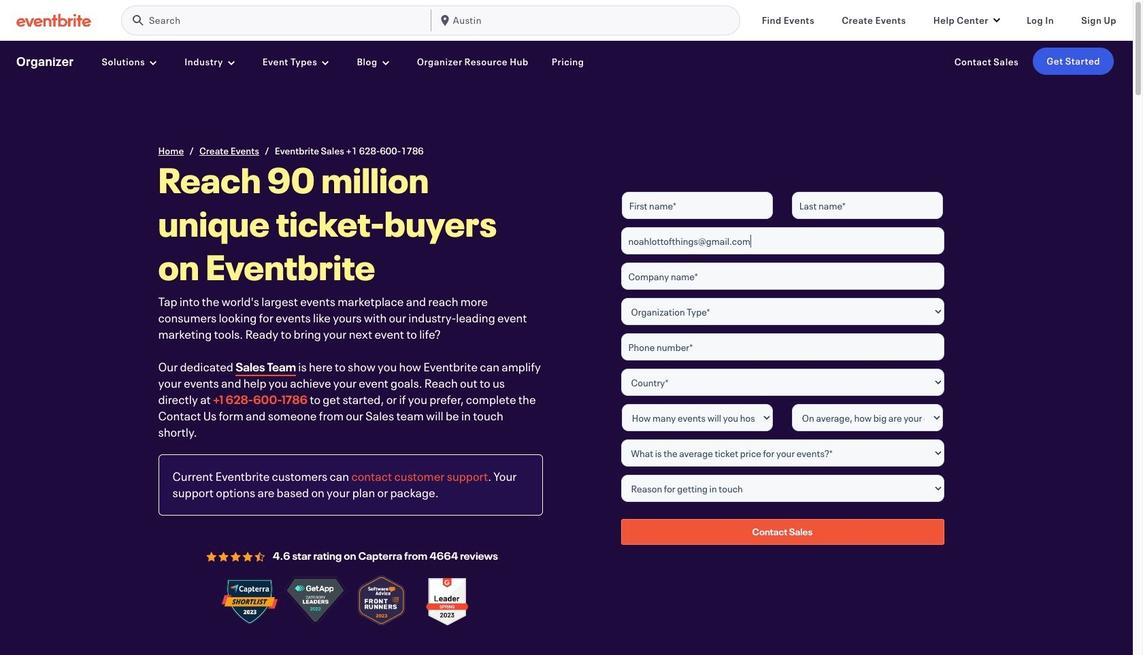 Task type: locate. For each thing, give the bounding box(es) containing it.
Company name* text field
[[621, 263, 944, 290]]

None submit
[[621, 519, 944, 545]]

find events element
[[762, 13, 815, 27]]

Work Email* email field
[[621, 227, 944, 255]]

sign up element
[[1081, 13, 1116, 27]]

First name* text field
[[622, 192, 773, 219]]



Task type: describe. For each thing, give the bounding box(es) containing it.
secondary organizer element
[[0, 41, 1133, 82]]

create events element
[[842, 13, 906, 27]]

Last name* text field
[[792, 192, 943, 219]]

Phone number* telephone field
[[621, 334, 944, 361]]

eventbrite image
[[16, 13, 91, 27]]

log in element
[[1027, 13, 1054, 27]]



Task type: vqa. For each thing, say whether or not it's contained in the screenshot.
"Show desktop preview" Icon
no



